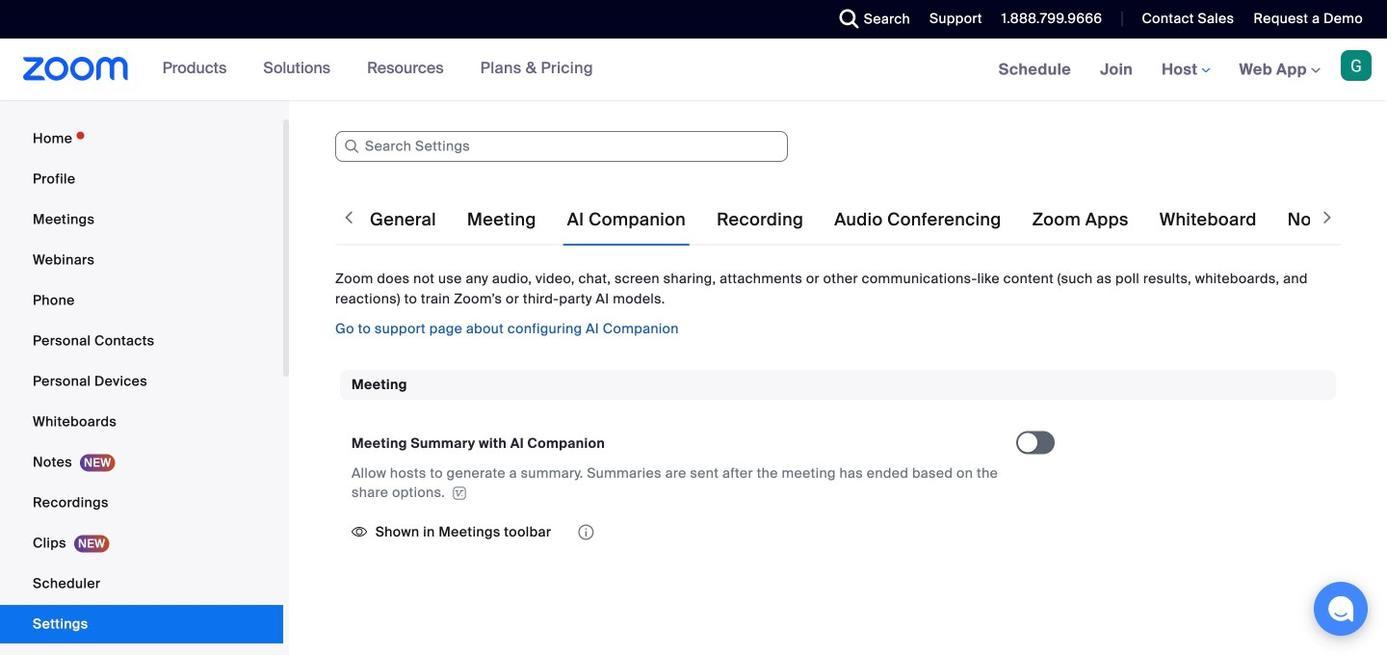 Task type: locate. For each thing, give the bounding box(es) containing it.
personal menu menu
[[0, 120, 283, 655]]

scroll left image
[[339, 208, 359, 227]]

banner
[[0, 39, 1388, 102]]

open chat image
[[1328, 596, 1355, 623]]

application
[[352, 518, 1017, 547]]

Search Settings text field
[[335, 131, 788, 162]]

tabs of my account settings page tab list
[[366, 193, 1388, 247]]

profile picture image
[[1342, 50, 1372, 81]]



Task type: vqa. For each thing, say whether or not it's contained in the screenshot.
6th menu item from the bottom of the Admin Menu Menu
no



Task type: describe. For each thing, give the bounding box(es) containing it.
application inside meeting element
[[352, 518, 1017, 547]]

scroll right image
[[1318, 208, 1338, 227]]

meetings navigation
[[985, 39, 1388, 102]]

product information navigation
[[148, 39, 608, 100]]

meeting element
[[340, 370, 1337, 570]]

learn more about shown in meetings toolbar image
[[577, 526, 596, 539]]



